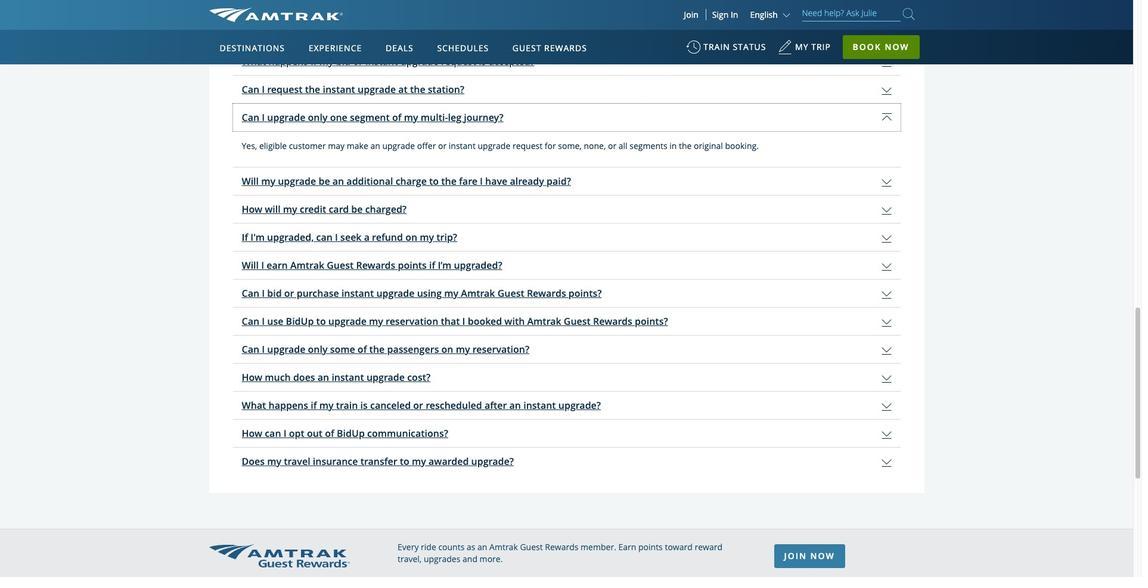 Task type: locate. For each thing, give the bounding box(es) containing it.
of right segment
[[392, 111, 402, 124]]

will i earn amtrak guest rewards points if i'm upgraded?
[[242, 259, 502, 272]]

will down yes,
[[242, 175, 259, 188]]

2 vertical spatial of
[[325, 427, 334, 440]]

1 horizontal spatial points
[[638, 541, 663, 553]]

0 vertical spatial accepted?
[[518, 27, 564, 40]]

to down purchase
[[316, 315, 326, 328]]

upgrade
[[419, 27, 458, 40], [400, 55, 439, 68], [358, 83, 396, 96], [267, 111, 305, 124], [382, 140, 415, 151], [478, 140, 510, 151], [278, 175, 316, 188], [376, 287, 415, 300], [328, 315, 367, 328], [267, 343, 305, 356], [367, 371, 405, 384]]

0 vertical spatial will
[[242, 175, 259, 188]]

0 vertical spatial how
[[242, 203, 262, 216]]

my
[[795, 41, 809, 52]]

2 what from the top
[[242, 399, 266, 412]]

offer down multi-
[[417, 140, 436, 151]]

join
[[684, 9, 699, 20], [784, 550, 807, 562]]

an right does
[[318, 371, 329, 384]]

what down much
[[242, 399, 266, 412]]

be right the card
[[351, 203, 363, 216]]

upgrade left at
[[358, 83, 396, 96]]

to right charge
[[429, 175, 439, 188]]

amtrak inside "can i use bidup to upgrade my reservation that i booked with amtrak guest rewards points?" button
[[527, 315, 561, 328]]

what
[[242, 55, 266, 68], [242, 399, 266, 412]]

an right as
[[478, 541, 487, 553]]

much
[[265, 371, 291, 384]]

or
[[372, 27, 382, 40], [353, 55, 363, 68], [438, 140, 447, 151], [608, 140, 617, 151], [284, 287, 294, 300], [413, 399, 423, 412]]

instant
[[384, 27, 417, 40], [365, 55, 398, 68], [323, 83, 355, 96], [449, 140, 476, 151], [342, 287, 374, 300], [332, 371, 364, 384], [524, 399, 556, 412]]

my trip button
[[778, 36, 831, 65]]

1 horizontal spatial points?
[[635, 315, 668, 328]]

yes, eligible customer may make an upgrade offer or instant upgrade request for some, none, or all segments in the original booking.
[[242, 140, 759, 151]]

ride
[[421, 541, 436, 553]]

additional
[[347, 175, 393, 188]]

how inside button
[[242, 427, 262, 440]]

upgrade? right awarded
[[471, 455, 514, 468]]

bidup down train
[[337, 427, 365, 440]]

upgrade?
[[558, 399, 601, 412], [471, 455, 514, 468]]

Please enter your search item search field
[[802, 6, 900, 21]]

rewards inside every ride counts as an amtrak guest rewards member. earn points toward reward travel, upgrades and more.
[[545, 541, 579, 553]]

if inside button
[[322, 27, 328, 40]]

0 horizontal spatial points?
[[569, 287, 602, 300]]

1 vertical spatial what
[[242, 399, 266, 412]]

can i upgrade only some of the passengers on my reservation?
[[242, 343, 529, 356]]

0 horizontal spatial is
[[360, 399, 368, 412]]

join left sign
[[684, 9, 699, 20]]

that
[[441, 315, 460, 328]]

segments
[[630, 140, 667, 151]]

upgrade inside button
[[419, 27, 458, 40]]

my inside 'button'
[[283, 203, 297, 216]]

1 vertical spatial will
[[265, 203, 281, 216]]

2 will from the top
[[242, 259, 259, 272]]

how inside button
[[242, 371, 262, 384]]

1 vertical spatial join
[[784, 550, 807, 562]]

banner containing join
[[0, 0, 1133, 275]]

the down experience popup button
[[305, 83, 320, 96]]

upgrade up some
[[328, 315, 367, 328]]

on down that
[[441, 343, 453, 356]]

1 horizontal spatial can
[[316, 231, 333, 244]]

an right the make
[[370, 140, 380, 151]]

1 horizontal spatial to
[[400, 455, 409, 468]]

amtrak
[[290, 259, 324, 272], [461, 287, 495, 300], [527, 315, 561, 328], [489, 541, 518, 553]]

or left purchase
[[284, 287, 294, 300]]

only inside can i upgrade only some of the passengers on my reservation? button
[[308, 343, 328, 356]]

how up 'does'
[[242, 427, 262, 440]]

will for how
[[265, 203, 281, 216]]

1 vertical spatial can
[[265, 427, 281, 440]]

be up how will my credit card be charged?
[[319, 175, 330, 188]]

5 can from the top
[[242, 343, 259, 356]]

can i upgrade only some of the passengers on my reservation? button
[[233, 336, 900, 363]]

0 vertical spatial join
[[684, 9, 699, 20]]

0 vertical spatial only
[[308, 111, 328, 124]]

amtrak right the with
[[527, 315, 561, 328]]

0 horizontal spatial be
[[319, 175, 330, 188]]

1 vertical spatial to
[[316, 315, 326, 328]]

bidup right use
[[286, 315, 314, 328]]

rewards up can i request the instant upgrade at the station? button
[[544, 42, 587, 54]]

0 horizontal spatial offer
[[347, 27, 370, 40]]

1 can from the top
[[242, 83, 259, 96]]

booking.
[[725, 140, 759, 151]]

only left some
[[308, 343, 328, 356]]

2 vertical spatial how
[[242, 427, 262, 440]]

join left now
[[784, 550, 807, 562]]

opt
[[289, 427, 304, 440]]

can inside button
[[316, 231, 333, 244]]

how left much
[[242, 371, 262, 384]]

or right "canceled"
[[413, 399, 423, 412]]

can for can i upgrade only one segment of my multi-leg journey?
[[242, 111, 259, 124]]

0 vertical spatial points
[[398, 259, 427, 272]]

0 vertical spatial upgrade?
[[558, 399, 601, 412]]

what for what happens if my bid or instant upgrade request is accepted?
[[242, 55, 266, 68]]

can i bid or purchase instant upgrade using my amtrak guest rewards points? button
[[233, 280, 900, 307]]

rewards down a
[[356, 259, 395, 272]]

offer
[[347, 27, 370, 40], [417, 140, 436, 151]]

can i bid or purchase instant upgrade using my amtrak guest rewards points?
[[242, 287, 602, 300]]

my left train
[[319, 399, 334, 412]]

join for join now
[[784, 550, 807, 562]]

yes,
[[242, 140, 257, 151]]

accepted? down was
[[489, 55, 535, 68]]

join for join
[[684, 9, 699, 20]]

0 vertical spatial on
[[405, 231, 417, 244]]

my up experience
[[330, 27, 345, 40]]

how
[[242, 203, 262, 216], [242, 371, 262, 384], [242, 427, 262, 440]]

how much does an instant upgrade cost? button
[[233, 364, 900, 391]]

how up i'm
[[242, 203, 262, 216]]

my inside button
[[330, 27, 345, 40]]

1 will from the top
[[242, 175, 259, 188]]

1 vertical spatial points
[[638, 541, 663, 553]]

amtrak up more.
[[489, 541, 518, 553]]

0 vertical spatial bid
[[336, 55, 351, 68]]

bidup inside button
[[286, 315, 314, 328]]

2 only from the top
[[308, 343, 328, 356]]

upgrade down journey? at the top left of the page
[[478, 140, 510, 151]]

guest inside every ride counts as an amtrak guest rewards member. earn points toward reward travel, upgrades and more.
[[520, 541, 543, 553]]

in
[[670, 140, 677, 151]]

1 horizontal spatial join
[[784, 550, 807, 562]]

what for what happens if my train is canceled or rescheduled after an instant upgrade?
[[242, 399, 266, 412]]

join now link
[[774, 544, 845, 568]]

what down destinations at the top
[[242, 55, 266, 68]]

1 horizontal spatial is
[[479, 55, 486, 68]]

schedules
[[437, 42, 489, 54]]

1 vertical spatial happens
[[269, 399, 308, 412]]

my right 'does'
[[267, 455, 281, 468]]

points right earn
[[638, 541, 663, 553]]

know
[[294, 27, 319, 40]]

earn
[[618, 541, 636, 553]]

is
[[479, 55, 486, 68], [360, 399, 368, 412]]

will for will my upgrade be an additional charge to the fare i have already paid?
[[242, 175, 259, 188]]

0 vertical spatial what
[[242, 55, 266, 68]]

0 vertical spatial be
[[319, 175, 330, 188]]

multi-
[[421, 111, 448, 124]]

english
[[750, 9, 778, 20]]

points up can i bid or purchase instant upgrade using my amtrak guest rewards points?
[[398, 259, 427, 272]]

i'm
[[251, 231, 265, 244]]

1 horizontal spatial of
[[358, 343, 367, 356]]

instant up train
[[332, 371, 364, 384]]

1 vertical spatial of
[[358, 343, 367, 356]]

can for can i request the instant upgrade at the station?
[[242, 83, 259, 96]]

all
[[619, 140, 628, 151]]

fare
[[459, 175, 477, 188]]

upgrade up schedules
[[419, 27, 458, 40]]

upgrade up the reservation
[[376, 287, 415, 300]]

guest inside can i bid or purchase instant upgrade using my amtrak guest rewards points? button
[[498, 287, 524, 300]]

2 can from the top
[[242, 111, 259, 124]]

0 vertical spatial will
[[271, 27, 287, 40]]

will inside 'button'
[[265, 203, 281, 216]]

guest rewards button
[[508, 32, 592, 65]]

passengers
[[387, 343, 439, 356]]

how will my credit card be charged? button
[[233, 195, 900, 223]]

only
[[308, 111, 328, 124], [308, 343, 328, 356]]

only inside can i upgrade only one segment of my multi-leg journey? button
[[308, 111, 328, 124]]

happens up opt on the bottom left
[[269, 399, 308, 412]]

the left fare
[[441, 175, 457, 188]]

1 horizontal spatial bidup
[[337, 427, 365, 440]]

on for passengers
[[441, 343, 453, 356]]

points
[[398, 259, 427, 272], [638, 541, 663, 553]]

upgrade down deals
[[400, 55, 439, 68]]

i
[[289, 27, 292, 40], [262, 83, 265, 96], [262, 111, 265, 124], [480, 175, 483, 188], [335, 231, 338, 244], [261, 259, 264, 272], [262, 287, 265, 300], [262, 315, 265, 328], [462, 315, 465, 328], [262, 343, 265, 356], [284, 427, 287, 440]]

amtrak inside will i earn amtrak guest rewards points if i'm upgraded? button
[[290, 259, 324, 272]]

bid down experience
[[336, 55, 351, 68]]

3 how from the top
[[242, 427, 262, 440]]

will left earn on the left top
[[242, 259, 259, 272]]

to right transfer
[[400, 455, 409, 468]]

toward
[[665, 541, 693, 553]]

1 what from the top
[[242, 55, 266, 68]]

2 horizontal spatial to
[[429, 175, 439, 188]]

on right refund
[[405, 231, 417, 244]]

0 horizontal spatial bid
[[267, 287, 282, 300]]

how can i opt out of bidup communications?
[[242, 427, 448, 440]]

0 horizontal spatial join
[[684, 9, 699, 20]]

2 horizontal spatial of
[[392, 111, 402, 124]]

amtrak down upgraded?
[[461, 287, 495, 300]]

instant up deals
[[384, 27, 417, 40]]

request left for
[[513, 140, 543, 151]]

be inside will my upgrade be an additional charge to the fare i have already paid? button
[[319, 175, 330, 188]]

0 vertical spatial can
[[316, 231, 333, 244]]

upgrade up much
[[267, 343, 305, 356]]

0 horizontal spatial on
[[405, 231, 417, 244]]

1 horizontal spatial be
[[351, 203, 363, 216]]

1 vertical spatial points?
[[635, 315, 668, 328]]

every
[[398, 541, 419, 553]]

0 horizontal spatial can
[[265, 427, 281, 440]]

does
[[242, 455, 265, 468]]

does my travel insurance transfer to my awarded upgrade?
[[242, 455, 514, 468]]

0 vertical spatial of
[[392, 111, 402, 124]]

an up the card
[[333, 175, 344, 188]]

1 vertical spatial only
[[308, 343, 328, 356]]

if i'm upgraded, can i seek a refund on my trip?
[[242, 231, 457, 244]]

banner
[[0, 0, 1133, 275]]

sign in
[[712, 9, 738, 20]]

guest rewards
[[513, 42, 587, 54]]

make
[[347, 140, 368, 151]]

an right after
[[509, 399, 521, 412]]

a
[[364, 231, 370, 244]]

use
[[267, 315, 283, 328]]

my left credit
[[283, 203, 297, 216]]

may
[[328, 140, 345, 151]]

4 can from the top
[[242, 315, 259, 328]]

can for can i use bidup to upgrade my reservation that i booked with amtrak guest rewards points?
[[242, 315, 259, 328]]

accepted? up guest rewards
[[518, 27, 564, 40]]

1 how from the top
[[242, 203, 262, 216]]

journey?
[[464, 111, 504, 124]]

happens down know
[[269, 55, 308, 68]]

the right some
[[369, 343, 385, 356]]

amtrak up purchase
[[290, 259, 324, 272]]

happens
[[269, 55, 308, 68], [269, 399, 308, 412]]

the right the in
[[679, 140, 692, 151]]

amtrak inside every ride counts as an amtrak guest rewards member. earn points toward reward travel, upgrades and more.
[[489, 541, 518, 553]]

1 vertical spatial how
[[242, 371, 262, 384]]

1 only from the top
[[308, 111, 328, 124]]

request down destinations popup button
[[267, 83, 303, 96]]

application
[[233, 0, 900, 475], [253, 100, 539, 266]]

1 vertical spatial be
[[351, 203, 363, 216]]

if up experience
[[322, 27, 328, 40]]

upgrades
[[424, 553, 460, 564]]

will down amtrak image
[[271, 27, 287, 40]]

as
[[467, 541, 475, 553]]

accepted?
[[518, 27, 564, 40], [489, 55, 535, 68]]

1 happens from the top
[[269, 55, 308, 68]]

my trip
[[795, 41, 831, 52]]

offer inside button
[[347, 27, 370, 40]]

how will my credit card be charged?
[[242, 203, 407, 216]]

or down experience
[[353, 55, 363, 68]]

does
[[293, 371, 315, 384]]

1 horizontal spatial offer
[[417, 140, 436, 151]]

or down multi-
[[438, 140, 447, 151]]

will inside button
[[271, 27, 287, 40]]

upgrade? down how much does an instant upgrade cost? button
[[558, 399, 601, 412]]

1 horizontal spatial on
[[441, 343, 453, 356]]

refund
[[372, 231, 403, 244]]

is down schedules
[[479, 55, 486, 68]]

of inside button
[[325, 427, 334, 440]]

3 can from the top
[[242, 287, 259, 300]]

of right some
[[358, 343, 367, 356]]

request up schedules
[[460, 27, 495, 40]]

2 happens from the top
[[269, 399, 308, 412]]

awarded
[[429, 455, 469, 468]]

will up "upgraded,"
[[265, 203, 281, 216]]

can left opt on the bottom left
[[265, 427, 281, 440]]

1 horizontal spatial upgrade?
[[558, 399, 601, 412]]

my right the using
[[444, 287, 459, 300]]

can left seek
[[316, 231, 333, 244]]

0 vertical spatial offer
[[347, 27, 370, 40]]

0 vertical spatial happens
[[269, 55, 308, 68]]

original
[[694, 140, 723, 151]]

my down experience
[[319, 55, 334, 68]]

what happens if my train is canceled or rescheduled after an instant upgrade?
[[242, 399, 601, 412]]

book
[[853, 41, 882, 52]]

only left one
[[308, 111, 328, 124]]

does my travel insurance transfer to my awarded upgrade? button
[[233, 448, 900, 475]]

0 horizontal spatial upgrade?
[[471, 455, 514, 468]]

can
[[242, 83, 259, 96], [242, 111, 259, 124], [242, 287, 259, 300], [242, 315, 259, 328], [242, 343, 259, 356]]

communications?
[[367, 427, 448, 440]]

1 vertical spatial bidup
[[337, 427, 365, 440]]

train
[[336, 399, 358, 412]]

upgraded?
[[454, 259, 502, 272]]

can for can i upgrade only some of the passengers on my reservation?
[[242, 343, 259, 356]]

is right train
[[360, 399, 368, 412]]

1 vertical spatial on
[[441, 343, 453, 356]]

or up the what happens if my bid or instant upgrade request is accepted?
[[372, 27, 382, 40]]

bid up use
[[267, 287, 282, 300]]

of
[[392, 111, 402, 124], [358, 343, 367, 356], [325, 427, 334, 440]]

guest inside guest rewards popup button
[[513, 42, 542, 54]]

how inside 'button'
[[242, 203, 262, 216]]

1 vertical spatial bid
[[267, 287, 282, 300]]

how for how can i opt out of bidup communications?
[[242, 427, 262, 440]]

some
[[330, 343, 355, 356]]

1 vertical spatial accepted?
[[489, 55, 535, 68]]

of right out
[[325, 427, 334, 440]]

0 horizontal spatial points
[[398, 259, 427, 272]]

rewards
[[544, 42, 587, 54], [356, 259, 395, 272], [527, 287, 566, 300], [593, 315, 632, 328], [545, 541, 579, 553]]

offer up experience
[[347, 27, 370, 40]]

2 how from the top
[[242, 371, 262, 384]]

trip
[[811, 41, 831, 52]]

the
[[305, 83, 320, 96], [410, 83, 425, 96], [679, 140, 692, 151], [441, 175, 457, 188], [369, 343, 385, 356]]

0 vertical spatial bidup
[[286, 315, 314, 328]]

happens for what happens if my train is canceled or rescheduled after an instant upgrade?
[[269, 399, 308, 412]]

0 vertical spatial points?
[[569, 287, 602, 300]]

1 horizontal spatial bid
[[336, 55, 351, 68]]

if
[[322, 27, 328, 40], [311, 55, 317, 68], [429, 259, 435, 272], [311, 399, 317, 412]]

0 horizontal spatial of
[[325, 427, 334, 440]]

1 vertical spatial will
[[242, 259, 259, 272]]

amtrak image
[[209, 8, 343, 22]]

0 horizontal spatial bidup
[[286, 315, 314, 328]]



Task type: describe. For each thing, give the bounding box(es) containing it.
every ride counts as an amtrak guest rewards member. earn points toward reward travel, upgrades and more.
[[398, 541, 723, 564]]

can inside button
[[265, 427, 281, 440]]

experience
[[309, 42, 362, 54]]

upgrade up eligible
[[267, 111, 305, 124]]

train status link
[[686, 36, 766, 65]]

application containing when will i know if my offer or instant upgrade request was accepted?
[[233, 0, 900, 475]]

when will i know if my offer or instant upgrade request was accepted? button
[[233, 20, 900, 47]]

or left all in the top of the page
[[608, 140, 617, 151]]

an inside every ride counts as an amtrak guest rewards member. earn points toward reward travel, upgrades and more.
[[478, 541, 487, 553]]

cost?
[[407, 371, 431, 384]]

can i request the instant upgrade at the station? button
[[233, 76, 900, 103]]

trip?
[[437, 231, 457, 244]]

train
[[704, 41, 730, 52]]

accepted? inside 'what happens if my bid or instant upgrade request is accepted?' button
[[489, 55, 535, 68]]

upgrade down can i upgrade only some of the passengers on my reservation?
[[367, 371, 405, 384]]

instant down deals
[[365, 55, 398, 68]]

search icon image
[[903, 6, 915, 22]]

segment
[[350, 111, 390, 124]]

my left awarded
[[412, 455, 426, 468]]

instant down the will i earn amtrak guest rewards points if i'm upgraded?
[[342, 287, 374, 300]]

0 vertical spatial is
[[479, 55, 486, 68]]

rewards inside popup button
[[544, 42, 587, 54]]

deals
[[386, 42, 414, 54]]

2 vertical spatial to
[[400, 455, 409, 468]]

already
[[510, 175, 544, 188]]

instant down leg in the left of the page
[[449, 140, 476, 151]]

rescheduled
[[426, 399, 482, 412]]

will i earn amtrak guest rewards points if i'm upgraded? button
[[233, 252, 900, 279]]

leg
[[448, 111, 461, 124]]

using
[[417, 287, 442, 300]]

now
[[885, 41, 909, 52]]

yes, eligible customer may make an upgrade offer or instant upgrade request for some, none, or all segments in the original booking. element
[[233, 140, 900, 152]]

now
[[810, 550, 835, 562]]

after
[[485, 399, 507, 412]]

was
[[498, 27, 516, 40]]

sign in button
[[712, 9, 738, 20]]

purchase
[[297, 287, 339, 300]]

points inside every ride counts as an amtrak guest rewards member. earn points toward reward travel, upgrades and more.
[[638, 541, 663, 553]]

charged?
[[365, 203, 407, 216]]

for
[[545, 140, 556, 151]]

only for some
[[308, 343, 328, 356]]

destinations
[[220, 42, 285, 54]]

counts
[[438, 541, 465, 553]]

0 vertical spatial to
[[429, 175, 439, 188]]

card
[[329, 203, 349, 216]]

will for will i earn amtrak guest rewards points if i'm upgraded?
[[242, 259, 259, 272]]

my left multi-
[[404, 111, 418, 124]]

schedules link
[[432, 30, 494, 64]]

request inside button
[[460, 27, 495, 40]]

book now
[[853, 41, 909, 52]]

1 vertical spatial upgrade?
[[471, 455, 514, 468]]

credit
[[300, 203, 326, 216]]

or inside button
[[372, 27, 382, 40]]

none,
[[584, 140, 606, 151]]

out
[[307, 427, 323, 440]]

happens for what happens if my bid or instant upgrade request is accepted?
[[269, 55, 308, 68]]

sign
[[712, 9, 729, 20]]

book now button
[[843, 35, 920, 59]]

paid?
[[547, 175, 571, 188]]

can i request the instant upgrade at the station?
[[242, 83, 464, 96]]

status
[[733, 41, 766, 52]]

of for communications?
[[325, 427, 334, 440]]

earn
[[267, 259, 288, 272]]

instant down how much does an instant upgrade cost? button
[[524, 399, 556, 412]]

one
[[330, 111, 347, 124]]

destinations button
[[215, 32, 290, 65]]

1 vertical spatial offer
[[417, 140, 436, 151]]

booked
[[468, 315, 502, 328]]

can i use bidup to upgrade my reservation that i booked with amtrak guest rewards points? button
[[233, 308, 900, 335]]

what happens if my bid or instant upgrade request is accepted? button
[[233, 48, 900, 75]]

amtrak guest rewards image
[[209, 545, 350, 568]]

what happens if my bid or instant upgrade request is accepted?
[[242, 55, 535, 68]]

charge
[[396, 175, 427, 188]]

my down eligible
[[261, 175, 275, 188]]

on for refund
[[405, 231, 417, 244]]

the right at
[[410, 83, 425, 96]]

can i use bidup to upgrade my reservation that i booked with amtrak guest rewards points?
[[242, 315, 668, 328]]

seek
[[340, 231, 362, 244]]

will for when
[[271, 27, 287, 40]]

be inside the how will my credit card be charged? 'button'
[[351, 203, 363, 216]]

points inside button
[[398, 259, 427, 272]]

upgrade up credit
[[278, 175, 316, 188]]

accepted? inside the when will i know if my offer or instant upgrade request was accepted? button
[[518, 27, 564, 40]]

reward
[[695, 541, 723, 553]]

have
[[485, 175, 508, 188]]

my left trip?
[[420, 231, 434, 244]]

if i'm upgraded, can i seek a refund on my trip? button
[[233, 223, 900, 251]]

rewards up can i upgrade only some of the passengers on my reservation? button
[[593, 315, 632, 328]]

travel
[[284, 455, 310, 468]]

member.
[[581, 541, 616, 553]]

train status
[[704, 41, 766, 52]]

reservation
[[386, 315, 438, 328]]

0 horizontal spatial to
[[316, 315, 326, 328]]

my up can i upgrade only some of the passengers on my reservation?
[[369, 315, 383, 328]]

instant inside button
[[384, 27, 417, 40]]

customer
[[289, 140, 326, 151]]

of for passengers
[[358, 343, 367, 356]]

can for can i bid or purchase instant upgrade using my amtrak guest rewards points?
[[242, 287, 259, 300]]

guest inside will i earn amtrak guest rewards points if i'm upgraded? button
[[327, 259, 354, 272]]

guest inside "can i use bidup to upgrade my reservation that i booked with amtrak guest rewards points?" button
[[564, 315, 591, 328]]

travel,
[[398, 553, 422, 564]]

upgraded,
[[267, 231, 314, 244]]

reservation?
[[473, 343, 529, 356]]

1 vertical spatial is
[[360, 399, 368, 412]]

deals button
[[381, 32, 418, 65]]

i'm
[[438, 259, 451, 272]]

amtrak inside can i bid or purchase instant upgrade using my amtrak guest rewards points? button
[[461, 287, 495, 300]]

my down can i use bidup to upgrade my reservation that i booked with amtrak guest rewards points? at the bottom of the page
[[456, 343, 470, 356]]

and
[[463, 553, 478, 564]]

upgrade up will my upgrade be an additional charge to the fare i have already paid?
[[382, 140, 415, 151]]

regions map image
[[253, 100, 539, 266]]

how can i opt out of bidup communications? button
[[233, 420, 900, 447]]

only for one
[[308, 111, 328, 124]]

if up out
[[311, 399, 317, 412]]

bidup inside button
[[337, 427, 365, 440]]

when
[[242, 27, 268, 40]]

experience button
[[304, 32, 367, 65]]

if down experience
[[311, 55, 317, 68]]

instant up one
[[323, 83, 355, 96]]

how for how much does an instant upgrade cost?
[[242, 371, 262, 384]]

more.
[[480, 553, 503, 564]]

if
[[242, 231, 248, 244]]

will my upgrade be an additional charge to the fare i have already paid? button
[[233, 167, 900, 195]]

if left i'm
[[429, 259, 435, 272]]

request down schedules
[[441, 55, 476, 68]]

rewards up "can i use bidup to upgrade my reservation that i booked with amtrak guest rewards points?" button
[[527, 287, 566, 300]]

can i upgrade only one segment of my multi-leg journey? button
[[233, 104, 900, 131]]

how for how will my credit card be charged?
[[242, 203, 262, 216]]



Task type: vqa. For each thing, say whether or not it's contained in the screenshot.
TRAIN
yes



